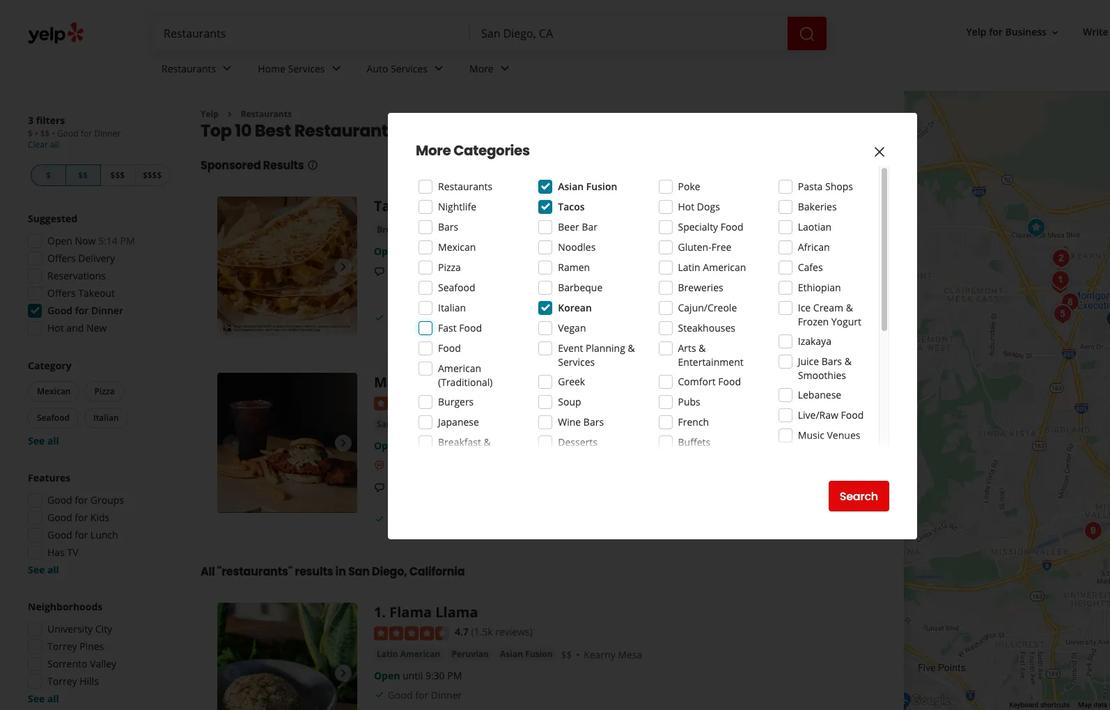 Task type: vqa. For each thing, say whether or not it's contained in the screenshot.
Salad
no



Task type: describe. For each thing, give the bounding box(es) containing it.
restaurants inside the business categories element
[[162, 62, 216, 75]]

take
[[825, 264, 845, 278]]

bars for wine bars
[[584, 415, 604, 429]]

main chick hot chicken image
[[217, 373, 357, 513]]

combo
[[551, 480, 584, 493]]

2 vertical spatial dinner
[[431, 688, 462, 701]]

9:00
[[426, 439, 445, 452]]

0 vertical spatial 1
[[586, 480, 592, 493]]

good down features
[[47, 493, 72, 507]]

italian inside more categories dialog
[[438, 301, 466, 314]]

good for lunch
[[47, 528, 118, 542]]

yelp for yelp link
[[201, 108, 219, 120]]

linda vista
[[580, 418, 629, 431]]

0 vertical spatial san
[[444, 119, 476, 142]]

1 horizontal spatial got
[[515, 264, 530, 278]]

$$ inside $$ button
[[78, 169, 88, 181]]

latin american inside 'button'
[[377, 648, 441, 660]]

close image
[[872, 143, 889, 160]]

hot for hot and new
[[47, 321, 64, 335]]

features
[[28, 471, 71, 484]]

business categories element
[[151, 50, 1111, 91]]

kitakata ramen ban nai - san diego image
[[1057, 289, 1085, 316]]

taco
[[374, 197, 406, 216]]

4.7 (1.5k reviews)
[[455, 625, 533, 638]]

sorrento
[[47, 657, 87, 670]]

0 vertical spatial restaurants link
[[151, 50, 247, 91]]

now
[[75, 234, 96, 247]]

arts & entertainment
[[678, 341, 744, 369]]

user actions element
[[956, 20, 1111, 47]]

1 vertical spatial restaurants link
[[241, 108, 292, 120]]

more categories dialog
[[0, 0, 1111, 710]]

for down 'good for kids'
[[75, 528, 88, 542]]

chicken shop button
[[512, 417, 574, 431]]

breakfast inside breakfast & brunch button
[[377, 224, 418, 236]]

window
[[517, 278, 553, 292]]

2 horizontal spatial got
[[575, 278, 590, 292]]

$ inside button
[[46, 169, 51, 181]]

& inside juice bars & smoothies
[[845, 355, 852, 368]]

16 checkmark v2 image for outdoor seating
[[374, 514, 385, 525]]

good up has tv
[[47, 528, 72, 542]]

bar
[[582, 220, 598, 233]]

reviews) for 4.7 (1.5k reviews)
[[496, 625, 533, 638]]

open for "so the line was short and i got to the speaker really quick. it took them a second to answer and take my order. when i got to the window and got my food a few things were wrong so i…"
[[374, 245, 400, 258]]

all "restaurants" results in san diego, california
[[201, 564, 465, 580]]

hot dogs
[[678, 200, 721, 213]]

second
[[723, 264, 755, 278]]

all
[[201, 564, 215, 580]]

1 • from the left
[[35, 128, 38, 139]]

tacos inside 'button'
[[521, 224, 544, 236]]

more link
[[776, 278, 802, 292]]

1 horizontal spatial flama llama image
[[1047, 266, 1075, 294]]

french
[[678, 415, 710, 429]]

& inside ice cream & frozen yogurt
[[847, 301, 854, 314]]

latin american inside more categories dialog
[[678, 261, 747, 274]]

breakfast & brunch inside button
[[377, 224, 458, 236]]

asian fusion button
[[498, 647, 556, 661]]

good inside 3 filters $ • $$ • good for dinner clear all
[[57, 128, 79, 139]]

1 vertical spatial delivery
[[388, 312, 421, 324]]

category
[[28, 359, 72, 372]]

"so the line was short and i got to the speaker really quick. it took them a second to answer and take my order. when i got to the window and got my food a few things were wrong so i…"
[[390, 264, 845, 292]]

hot and new
[[47, 321, 107, 335]]

services for auto services
[[391, 62, 428, 75]]

for down open until 9:30 pm
[[416, 688, 429, 701]]

good for groups
[[47, 493, 124, 507]]

poke
[[678, 180, 701, 193]]

seating
[[425, 514, 454, 526]]

laotian
[[799, 220, 832, 233]]

seafood inside button
[[37, 412, 70, 424]]

torrey for torrey pines
[[47, 640, 77, 653]]

write
[[1084, 25, 1109, 39]]

free
[[712, 240, 732, 254]]

home
[[258, 62, 286, 75]]

24 chevron down v2 image for more
[[497, 60, 513, 77]]

pm for sponsored results
[[448, 669, 462, 682]]

mesa
[[618, 648, 643, 661]]

food for specialty food
[[721, 220, 744, 233]]

university
[[47, 622, 93, 636]]

3
[[28, 114, 33, 127]]

categories
[[454, 141, 530, 160]]

fusion inside more categories dialog
[[587, 180, 618, 193]]

all for features
[[47, 563, 59, 576]]

hot for hot dogs
[[678, 200, 695, 213]]

the left west.
[[507, 480, 522, 493]]

1 vertical spatial dinner
[[91, 304, 123, 317]]

quick.
[[627, 264, 654, 278]]

asian inside more categories dialog
[[558, 180, 584, 193]]

for inside 3 filters $ • $$ • good for dinner clear all
[[81, 128, 92, 139]]

1 vertical spatial good for dinner
[[388, 688, 462, 701]]

$ button
[[31, 164, 66, 186]]

get
[[770, 310, 790, 326]]

©
[[1110, 701, 1111, 709]]

asian fusion inside more categories dialog
[[558, 180, 618, 193]]

flama llama link
[[390, 603, 478, 622]]

asian fusion inside button
[[500, 648, 553, 660]]

ramen
[[558, 261, 590, 274]]

for down 'offers takeout'
[[75, 304, 89, 317]]

all inside 3 filters $ • $$ • good for dinner clear all
[[50, 139, 59, 151]]

speaker
[[562, 264, 598, 278]]

outdoor
[[388, 514, 422, 526]]

good down open until 9:30 pm
[[388, 688, 413, 701]]

0 horizontal spatial diego,
[[372, 564, 407, 580]]

greek
[[558, 375, 586, 388]]

breakfast inside more categories dialog
[[438, 436, 482, 449]]

& inside arts & entertainment
[[699, 341, 706, 355]]

beer bar
[[558, 220, 598, 233]]

0 horizontal spatial i
[[466, 278, 468, 292]]

neighborhoods
[[28, 600, 103, 613]]

for up 'good for kids'
[[75, 493, 88, 507]]

chicken shop link
[[512, 417, 574, 431]]

food for comfort food
[[719, 375, 742, 388]]

american inside 'button'
[[401, 648, 441, 660]]

yelp for business
[[967, 25, 1047, 39]]

all for neighborhoods
[[47, 692, 59, 705]]

beer
[[558, 220, 580, 233]]

park social image
[[1107, 234, 1111, 262]]

main chick hot chicken link
[[374, 373, 539, 392]]

mexican inside "button"
[[37, 385, 71, 397]]

food down fast
[[438, 341, 461, 355]]

0 horizontal spatial 1
[[374, 603, 382, 622]]

breakfast & brunch link
[[374, 223, 461, 237]]

4.3 (232 reviews)
[[455, 395, 531, 409]]

steakhouses
[[678, 321, 736, 335]]

2 vertical spatial hot
[[455, 373, 480, 392]]

cafes
[[799, 261, 824, 274]]

search image
[[799, 26, 816, 42]]

groups
[[91, 493, 124, 507]]

0 horizontal spatial a
[[633, 278, 638, 292]]

mikami bar & revolving sushi image
[[1023, 214, 1051, 242]]

1 vertical spatial takeout
[[446, 312, 479, 324]]

reservations
[[47, 269, 106, 282]]

4.7 star rating image
[[374, 626, 449, 640]]

slideshow element for main
[[217, 373, 357, 513]]

tv
[[67, 546, 78, 559]]

1 horizontal spatial to
[[532, 264, 542, 278]]

1 see all from the top
[[28, 434, 59, 447]]

sorrento valley
[[47, 657, 117, 670]]

16 checkmark v2 image
[[374, 312, 385, 323]]

1 my from the left
[[390, 278, 404, 292]]

map
[[1079, 701, 1093, 709]]

them
[[688, 264, 712, 278]]

0 vertical spatial good for dinner
[[47, 304, 123, 317]]

top 10 best restaurants near san diego, california
[[201, 119, 618, 142]]

for inside 'button'
[[990, 25, 1003, 39]]

and right short
[[490, 264, 507, 278]]

16 chevron right v2 image
[[224, 109, 235, 120]]

peruvian button
[[449, 647, 492, 661]]

american (new) link
[[434, 417, 507, 431]]

offers takeout
[[47, 286, 115, 300]]

cross street image
[[1047, 270, 1074, 298]]

0 vertical spatial bars
[[438, 220, 459, 233]]

answer
[[770, 264, 803, 278]]

map region
[[868, 8, 1111, 710]]

steamy piggy image
[[1048, 245, 1076, 272]]

& inside button
[[420, 224, 426, 236]]

taco bell link
[[374, 197, 436, 216]]

get directions
[[770, 310, 847, 326]]

0 horizontal spatial san
[[348, 564, 370, 580]]

1 horizontal spatial diego,
[[480, 119, 532, 142]]

woomiok image
[[1049, 300, 1077, 328]]

google image
[[908, 692, 954, 710]]

results
[[263, 158, 304, 174]]

sandwiches
[[377, 418, 426, 430]]

suggested
[[28, 212, 77, 225]]

(1.5k
[[471, 625, 493, 638]]

see all for university
[[28, 692, 59, 705]]

latin inside 'button'
[[377, 648, 398, 660]]

data
[[1094, 701, 1108, 709]]

1 . flama llama
[[374, 603, 478, 622]]

24 chevron down v2 image for auto services
[[431, 60, 447, 77]]

sandwiches link
[[374, 417, 429, 431]]

sponsored
[[201, 158, 261, 174]]

latin inside more categories dialog
[[678, 261, 701, 274]]

services inside event planning & services
[[558, 355, 595, 369]]

2 horizontal spatial $$
[[561, 648, 573, 661]]

excluded)"
[[623, 480, 671, 493]]

torrey hills
[[47, 675, 99, 688]]

& inside event planning & services
[[628, 341, 635, 355]]

wine bars
[[558, 415, 604, 429]]

previous image for open until 1:00 am
[[223, 258, 240, 275]]

2 horizontal spatial to
[[758, 264, 767, 278]]

all for category
[[47, 434, 59, 447]]

the up 'order.'
[[407, 264, 422, 278]]

24 chevron down v2 image
[[328, 60, 345, 77]]

the up window
[[544, 264, 559, 278]]

good up "good for lunch"
[[47, 511, 72, 524]]

keyboard
[[1010, 701, 1039, 709]]

start order link
[[774, 505, 860, 535]]

next image
[[335, 665, 352, 681]]

live/raw food
[[799, 408, 864, 422]]

american inside american (traditional)
[[438, 362, 482, 375]]

wrong
[[715, 278, 744, 292]]

took
[[665, 264, 686, 278]]

start order
[[787, 512, 847, 528]]

the left window
[[500, 278, 515, 292]]

reviews) for 4.3 (232 reviews)
[[494, 395, 531, 409]]

until for chick
[[403, 439, 423, 452]]

line
[[424, 264, 441, 278]]



Task type: locate. For each thing, give the bounding box(es) containing it.
0 vertical spatial i
[[510, 264, 512, 278]]

$$ inside 3 filters $ • $$ • good for dinner clear all
[[40, 128, 50, 139]]

offers for offers delivery
[[47, 252, 76, 265]]

0 vertical spatial $$
[[40, 128, 50, 139]]

3 filters $ • $$ • good for dinner clear all
[[28, 114, 121, 151]]

services left 24 chevron down v2 image at the left
[[288, 62, 325, 75]]

2 horizontal spatial services
[[558, 355, 595, 369]]

seafood down was
[[438, 281, 476, 294]]

asian inside asian fusion button
[[500, 648, 523, 660]]

fusion inside button
[[526, 648, 553, 660]]

0 vertical spatial dinner
[[94, 128, 121, 139]]

1 horizontal spatial tacos
[[558, 200, 585, 213]]

None search field
[[153, 17, 830, 50]]

speaks
[[388, 458, 420, 472]]

see all button for university city
[[28, 692, 59, 705]]

1 until from the top
[[403, 245, 423, 258]]

bars for juice bars & smoothies
[[822, 355, 843, 368]]

1 vertical spatial bars
[[822, 355, 843, 368]]

event planning & services
[[558, 341, 635, 369]]

16 checkmark v2 image
[[432, 312, 443, 323], [374, 514, 385, 525], [374, 689, 385, 701]]

1 previous image from the top
[[223, 258, 240, 275]]

food up the venues
[[842, 408, 864, 422]]

next image for main chick hot chicken
[[335, 435, 352, 451]]

reviews) up (new)
[[494, 395, 531, 409]]

until for bell
[[403, 245, 423, 258]]

tacos inside more categories dialog
[[558, 200, 585, 213]]

american up (traditional)
[[438, 362, 482, 375]]

arts
[[678, 341, 697, 355]]

got
[[515, 264, 530, 278], [471, 278, 485, 292], [575, 278, 590, 292]]

0 horizontal spatial my
[[390, 278, 404, 292]]

food for fast food
[[459, 321, 482, 335]]

and up ethiopian
[[806, 264, 823, 278]]

comfort food
[[678, 375, 742, 388]]

0 horizontal spatial to
[[488, 278, 497, 292]]

0 vertical spatial pm
[[120, 234, 135, 247]]

1 vertical spatial i
[[466, 278, 468, 292]]

0 vertical spatial diego,
[[480, 119, 532, 142]]

hills
[[80, 675, 99, 688]]

2 offers from the top
[[47, 286, 76, 300]]

breakfast & brunch down american (new) link in the left of the page
[[438, 436, 491, 463]]

all down has
[[47, 563, 59, 576]]

brunch up '1:00'
[[428, 224, 458, 236]]

torrey pines
[[47, 640, 104, 653]]

1 horizontal spatial bars
[[584, 415, 604, 429]]

in right the results
[[336, 564, 346, 580]]

$$$
[[111, 169, 125, 181]]

1 offers from the top
[[47, 252, 76, 265]]

until down latin american link
[[403, 669, 423, 682]]

more inside dialog
[[416, 141, 451, 160]]

open until 9:00 pm
[[374, 439, 462, 452]]

1 horizontal spatial san
[[444, 119, 476, 142]]

yelp left business
[[967, 25, 987, 39]]

1 horizontal spatial in
[[496, 480, 504, 493]]

1 torrey from the top
[[47, 640, 77, 653]]

1 vertical spatial flama llama image
[[217, 603, 357, 710]]

pm right 5:14
[[120, 234, 135, 247]]

for up "good for lunch"
[[75, 511, 88, 524]]

hot
[[678, 200, 695, 213], [47, 321, 64, 335], [455, 373, 480, 392]]

see for good
[[28, 563, 45, 576]]

16 info v2 image
[[307, 160, 318, 171]]

mexican down category
[[37, 385, 71, 397]]

.
[[382, 603, 386, 622]]

1 horizontal spatial yelp
[[967, 25, 987, 39]]

0 vertical spatial reviews)
[[494, 395, 531, 409]]

takeout down the when
[[446, 312, 479, 324]]

1 vertical spatial brunch
[[438, 450, 471, 463]]

group containing features
[[24, 471, 173, 577]]

home services link
[[247, 50, 356, 91]]

previous image for open until 9:30 pm
[[223, 665, 240, 681]]

0 horizontal spatial services
[[288, 62, 325, 75]]

16 speaks spanish v2 image
[[374, 460, 385, 471]]

1 horizontal spatial mexican
[[438, 240, 476, 254]]

more
[[470, 62, 494, 75], [416, 141, 451, 160]]

16 speech v2 image left "best
[[374, 482, 385, 493]]

latin american up were
[[678, 261, 747, 274]]

gluten-
[[678, 240, 712, 254]]

1 horizontal spatial breakfast
[[438, 436, 482, 449]]

0 horizontal spatial latin american
[[377, 648, 441, 660]]

torrey for torrey hills
[[47, 675, 77, 688]]

tacos left beer
[[521, 224, 544, 236]]

24 chevron down v2 image for restaurants
[[219, 60, 236, 77]]

pizza inside more categories dialog
[[438, 261, 461, 274]]

& down (new)
[[484, 436, 491, 449]]

0 horizontal spatial hot
[[47, 321, 64, 335]]

1 horizontal spatial 1
[[586, 480, 592, 493]]

diego, up .
[[372, 564, 407, 580]]

24 chevron down v2 image
[[219, 60, 236, 77], [431, 60, 447, 77], [497, 60, 513, 77]]

chicken
[[459, 480, 493, 493]]

0 vertical spatial latin american
[[678, 261, 747, 274]]

pm right 9:30
[[448, 669, 462, 682]]

music
[[799, 429, 825, 442]]

0 horizontal spatial yelp
[[201, 108, 219, 120]]

2 torrey from the top
[[47, 675, 77, 688]]

$ inside 3 filters $ • $$ • good for dinner clear all
[[28, 128, 33, 139]]

open
[[47, 234, 72, 247], [374, 245, 400, 258], [374, 439, 400, 452], [374, 669, 400, 682]]

american inside button
[[437, 418, 477, 430]]

restaurants inside more categories dialog
[[438, 180, 493, 193]]

asian down 4.7 (1.5k reviews)
[[500, 648, 523, 660]]

american up wrong
[[703, 261, 747, 274]]

pm for 3 filters
[[120, 234, 135, 247]]

write 
[[1084, 25, 1111, 39]]

spanish
[[423, 458, 459, 472]]

1
[[586, 480, 592, 493], [374, 603, 382, 622]]

"so
[[390, 264, 404, 278]]

1 horizontal spatial pizza
[[438, 261, 461, 274]]

see for university
[[28, 692, 45, 705]]

1 vertical spatial tacos
[[521, 224, 544, 236]]

previous image
[[223, 258, 240, 275], [223, 665, 240, 681]]

1 horizontal spatial hot
[[455, 373, 480, 392]]

latin
[[678, 261, 701, 274], [377, 648, 398, 660]]

pizza inside pizza button
[[94, 385, 115, 397]]

american up open until 9:30 pm
[[401, 648, 441, 660]]

1 vertical spatial next image
[[335, 435, 352, 451]]

italian up fast
[[438, 301, 466, 314]]

restaurants right 16 chevron right v2 'image'
[[241, 108, 292, 120]]

main
[[374, 373, 409, 392]]

0 vertical spatial in
[[496, 480, 504, 493]]

1 horizontal spatial asian fusion
[[558, 180, 618, 193]]

see all down has
[[28, 563, 59, 576]]

2 vertical spatial $$
[[561, 648, 573, 661]]

2 • from the left
[[52, 128, 55, 139]]

16 checkmark v2 image left outdoor
[[374, 514, 385, 525]]

short
[[463, 264, 487, 278]]

yelp
[[967, 25, 987, 39], [201, 108, 219, 120]]

3 24 chevron down v2 image from the left
[[497, 60, 513, 77]]

keyboard shortcuts button
[[1010, 700, 1071, 710]]

3 see all from the top
[[28, 692, 59, 705]]

asian fusion link
[[498, 647, 556, 661]]

breakfast down the 'taco'
[[377, 224, 418, 236]]

asian fusion down 4.7 (1.5k reviews)
[[500, 648, 553, 660]]

takeout down 'reservations'
[[78, 286, 115, 300]]

yelp left 16 chevron right v2 'image'
[[201, 108, 219, 120]]

(traditional)
[[438, 376, 493, 389]]

a
[[715, 264, 720, 278], [633, 278, 638, 292]]

see all button down has
[[28, 563, 59, 576]]

3 see all button from the top
[[28, 692, 59, 705]]

pasta
[[799, 180, 823, 193]]

food down entertainment
[[719, 375, 742, 388]]

0 vertical spatial hot
[[678, 200, 695, 213]]

american (traditional)
[[438, 362, 493, 389]]

2 vertical spatial bars
[[584, 415, 604, 429]]

16 speech v2 image
[[374, 266, 385, 278], [374, 482, 385, 493]]

dinner up new
[[91, 304, 123, 317]]

0 vertical spatial a
[[715, 264, 720, 278]]

search
[[840, 488, 879, 504]]

1 see all button from the top
[[28, 434, 59, 447]]

0 vertical spatial slideshow element
[[217, 197, 357, 337]]

16 speech v2 image left "so
[[374, 266, 385, 278]]

0 vertical spatial chicken
[[483, 373, 539, 392]]

directions
[[792, 310, 847, 326]]

0 horizontal spatial italian
[[93, 412, 119, 424]]

my down 'really'
[[592, 278, 606, 292]]

"restaurants"
[[217, 564, 293, 580]]

0 vertical spatial asian fusion
[[558, 180, 618, 193]]

1 horizontal spatial 24 chevron down v2 image
[[431, 60, 447, 77]]

order
[[816, 512, 847, 528]]

2 vertical spatial slideshow element
[[217, 603, 357, 710]]

mexican inside more categories dialog
[[438, 240, 476, 254]]

for left business
[[990, 25, 1003, 39]]

auto
[[367, 62, 388, 75]]

in right the chicken
[[496, 480, 504, 493]]

see all button down torrey hills
[[28, 692, 59, 705]]

yelp inside 'button'
[[967, 25, 987, 39]]

1 horizontal spatial •
[[52, 128, 55, 139]]

0 vertical spatial yelp
[[967, 25, 987, 39]]

offers delivery
[[47, 252, 115, 265]]

2 see from the top
[[28, 563, 45, 576]]

0 horizontal spatial seafood
[[37, 412, 70, 424]]

0 vertical spatial italian
[[438, 301, 466, 314]]

0 horizontal spatial 24 chevron down v2 image
[[219, 60, 236, 77]]

$ down 3
[[28, 128, 33, 139]]

got down short
[[471, 278, 485, 292]]

llama
[[436, 603, 478, 622]]

hot inside more categories dialog
[[678, 200, 695, 213]]

$$$$
[[143, 169, 162, 181]]

brunch inside more categories dialog
[[438, 450, 471, 463]]

group
[[24, 212, 173, 339], [25, 359, 173, 448], [24, 471, 173, 577], [24, 600, 173, 706]]

chicken left shop
[[515, 418, 549, 430]]

flama llama image
[[1047, 266, 1075, 294], [217, 603, 357, 710]]

open up "so
[[374, 245, 400, 258]]

dinner down 9:30
[[431, 688, 462, 701]]

for up $$ button
[[81, 128, 92, 139]]

until up speaks
[[403, 439, 423, 452]]

1 vertical spatial a
[[633, 278, 638, 292]]

1 horizontal spatial my
[[592, 278, 606, 292]]

0 horizontal spatial california
[[410, 564, 465, 580]]

0 horizontal spatial takeout
[[78, 286, 115, 300]]

next image
[[335, 258, 352, 275], [335, 435, 352, 451]]

restaurants up yelp link
[[162, 62, 216, 75]]

1 left 'flama'
[[374, 603, 382, 622]]

more for more categories
[[416, 141, 451, 160]]

& right arts
[[699, 341, 706, 355]]

barbeque
[[558, 281, 603, 294]]

16 chevron down v2 image
[[1050, 27, 1061, 38]]

seafood down mexican "button"
[[37, 412, 70, 424]]

hot up category
[[47, 321, 64, 335]]

previous image
[[223, 435, 240, 451]]

•
[[35, 128, 38, 139], [52, 128, 55, 139]]

taco bell image
[[217, 197, 357, 337]]

west.
[[524, 480, 548, 493]]

restaurants up 16 info v2 icon
[[295, 119, 397, 142]]

yelp for yelp for business
[[967, 25, 987, 39]]

3 until from the top
[[403, 669, 423, 682]]

1 vertical spatial previous image
[[223, 665, 240, 681]]

in for the
[[496, 480, 504, 493]]

a left few
[[633, 278, 638, 292]]

0 vertical spatial pizza
[[438, 261, 461, 274]]

0 vertical spatial breakfast & brunch
[[377, 224, 458, 236]]

bars down nightlife
[[438, 220, 459, 233]]

in for san
[[336, 564, 346, 580]]

0 vertical spatial see all
[[28, 434, 59, 447]]

brunch inside button
[[428, 224, 458, 236]]

clear
[[28, 139, 48, 151]]

offers for offers takeout
[[47, 286, 76, 300]]

near
[[401, 119, 441, 142]]

1 vertical spatial $
[[46, 169, 51, 181]]

dinner inside 3 filters $ • $$ • good for dinner clear all
[[94, 128, 121, 139]]

next image for taco bell
[[335, 258, 352, 275]]

1 vertical spatial see all button
[[28, 563, 59, 576]]

& inside breakfast & brunch
[[484, 436, 491, 449]]

see all button down the seafood button
[[28, 434, 59, 447]]

good for kids
[[47, 511, 110, 524]]

good for dinner
[[47, 304, 123, 317], [388, 688, 462, 701]]

noodles
[[558, 240, 596, 254]]

"best nashville chicken in the west. combo 1 (drink excluded)"
[[390, 480, 671, 493]]

0 vertical spatial see
[[28, 434, 45, 447]]

1 vertical spatial 16 speech v2 image
[[374, 482, 385, 493]]

$$ right $ button on the left top of the page
[[78, 169, 88, 181]]

midway
[[553, 224, 588, 237]]

italian down pizza button
[[93, 412, 119, 424]]

2 vertical spatial see
[[28, 692, 45, 705]]

2 24 chevron down v2 image from the left
[[431, 60, 447, 77]]

1 24 chevron down v2 image from the left
[[219, 60, 236, 77]]

has tv
[[47, 546, 78, 559]]

until
[[403, 245, 423, 258], [403, 439, 423, 452], [403, 669, 423, 682]]

breakfast down japanese
[[438, 436, 482, 449]]

0 horizontal spatial mexican
[[37, 385, 71, 397]]

$$ down filters
[[40, 128, 50, 139]]

american (new) button
[[434, 417, 507, 431]]

good up hot and new
[[47, 304, 72, 317]]

good down filters
[[57, 128, 79, 139]]

latin american down 4.7 star rating image on the left bottom
[[377, 648, 441, 660]]

more inside the business categories element
[[470, 62, 494, 75]]

bars up smoothies
[[822, 355, 843, 368]]

0 horizontal spatial delivery
[[78, 252, 115, 265]]

1 horizontal spatial takeout
[[446, 312, 479, 324]]

group containing category
[[25, 359, 173, 448]]

services for home services
[[288, 62, 325, 75]]

slideshow element
[[217, 197, 357, 337], [217, 373, 357, 513], [217, 603, 357, 710]]

music venues
[[799, 429, 861, 442]]

1 slideshow element from the top
[[217, 197, 357, 337]]

food up free
[[721, 220, 744, 233]]

i
[[510, 264, 512, 278], [466, 278, 468, 292]]

$ down clear all link
[[46, 169, 51, 181]]

a right them
[[715, 264, 720, 278]]

buffets
[[678, 436, 711, 449]]

2 vertical spatial 16 checkmark v2 image
[[374, 689, 385, 701]]

2 vertical spatial see all
[[28, 692, 59, 705]]

1 see from the top
[[28, 434, 45, 447]]

(232
[[471, 395, 491, 409]]

1 horizontal spatial california
[[535, 119, 618, 142]]

0 horizontal spatial in
[[336, 564, 346, 580]]

2 16 speech v2 image from the top
[[374, 482, 385, 493]]

1 vertical spatial reviews)
[[496, 625, 533, 638]]

to left window
[[488, 278, 497, 292]]

1 horizontal spatial asian
[[558, 180, 584, 193]]

1 vertical spatial pm
[[448, 439, 462, 452]]

24 chevron down v2 image inside auto services link
[[431, 60, 447, 77]]

chicken inside the chicken shop button
[[515, 418, 549, 430]]

yogurt
[[832, 315, 862, 328]]

3 see from the top
[[28, 692, 45, 705]]

1 vertical spatial mexican
[[37, 385, 71, 397]]

group containing suggested
[[24, 212, 173, 339]]

16 checkmark v2 image for takeout
[[432, 312, 443, 323]]

16 checkmark v2 image for good for dinner
[[374, 689, 385, 701]]

24 chevron down v2 image inside more link
[[497, 60, 513, 77]]

got down "speaker" at the right top
[[575, 278, 590, 292]]

kearny mesa
[[584, 648, 643, 661]]

0 horizontal spatial bars
[[438, 220, 459, 233]]

slideshow element for taco
[[217, 197, 357, 337]]

entertainment
[[678, 355, 744, 369]]

1 next image from the top
[[335, 258, 352, 275]]

1 vertical spatial asian fusion
[[500, 648, 553, 660]]

planning
[[586, 341, 626, 355]]

open for speaks spanish
[[374, 439, 400, 452]]

nashville
[[415, 480, 457, 493]]

see all for good
[[28, 563, 59, 576]]

0 vertical spatial flama llama image
[[1047, 266, 1075, 294]]

0 horizontal spatial got
[[471, 278, 485, 292]]

san right near
[[444, 119, 476, 142]]

open down latin american 'button' on the bottom of the page
[[374, 669, 400, 682]]

so
[[746, 278, 757, 292]]

top
[[201, 119, 232, 142]]

pm right 9:00
[[448, 439, 462, 452]]

american (new)
[[437, 418, 504, 430]]

0 vertical spatial mexican
[[438, 240, 476, 254]]

0 horizontal spatial flama llama image
[[217, 603, 357, 710]]

and down ramen
[[555, 278, 573, 292]]

1 vertical spatial until
[[403, 439, 423, 452]]

group containing neighborhoods
[[24, 600, 173, 706]]

has
[[47, 546, 65, 559]]

more for more
[[470, 62, 494, 75]]

clear all link
[[28, 139, 59, 151]]

lebanese
[[799, 388, 842, 401]]

latin down gluten-
[[678, 261, 701, 274]]

torrey down sorrento
[[47, 675, 77, 688]]

order.
[[406, 278, 434, 292]]

american down burgers
[[437, 418, 477, 430]]

food for live/raw food
[[842, 408, 864, 422]]

2 slideshow element from the top
[[217, 373, 357, 513]]

to up i…"
[[758, 264, 767, 278]]

havana grill image
[[1080, 517, 1108, 545]]

1 horizontal spatial fusion
[[587, 180, 618, 193]]

offers up 'reservations'
[[47, 252, 76, 265]]

open now 5:14 pm
[[47, 234, 135, 247]]

and left new
[[66, 321, 84, 335]]

offers down 'reservations'
[[47, 286, 76, 300]]

san
[[444, 119, 476, 142], [348, 564, 370, 580]]

2 see all from the top
[[28, 563, 59, 576]]

food right fast
[[459, 321, 482, 335]]

1 horizontal spatial italian
[[438, 301, 466, 314]]

university city
[[47, 622, 112, 636]]

pizza down am
[[438, 261, 461, 274]]

fusion up bar
[[587, 180, 618, 193]]

restaurants up nightlife
[[438, 180, 493, 193]]

results
[[295, 564, 333, 580]]

2 next image from the top
[[335, 435, 352, 451]]

ice
[[799, 301, 811, 314]]

open for good for dinner
[[374, 669, 400, 682]]

1 16 speech v2 image from the top
[[374, 266, 385, 278]]

24 chevron down v2 image inside restaurants link
[[219, 60, 236, 77]]

live/raw
[[799, 408, 839, 422]]

italian inside button
[[93, 412, 119, 424]]

seafood inside more categories dialog
[[438, 281, 476, 294]]

see all down torrey hills
[[28, 692, 59, 705]]

services right the 'auto'
[[391, 62, 428, 75]]

bars inside juice bars & smoothies
[[822, 355, 843, 368]]

in
[[496, 480, 504, 493], [336, 564, 346, 580]]

i…"
[[759, 278, 773, 292]]

0 vertical spatial seafood
[[438, 281, 476, 294]]

burgers
[[438, 395, 474, 408]]

shortcuts
[[1041, 701, 1071, 709]]

see all button for good for groups
[[28, 563, 59, 576]]

reviews)
[[494, 395, 531, 409], [496, 625, 533, 638]]

good for dinner down open until 9:30 pm
[[388, 688, 462, 701]]

0 horizontal spatial $
[[28, 128, 33, 139]]

asian fusion up bar
[[558, 180, 618, 193]]

open for offers delivery
[[47, 234, 72, 247]]

2 my from the left
[[592, 278, 606, 292]]

3 slideshow element from the top
[[217, 603, 357, 710]]

see all button
[[28, 434, 59, 447], [28, 563, 59, 576], [28, 692, 59, 705]]

peruvian
[[452, 648, 489, 660]]

1 horizontal spatial latin
[[678, 261, 701, 274]]

open up 16 speaks spanish v2 image
[[374, 439, 400, 452]]

& up open until 1:00 am
[[420, 224, 426, 236]]

linda
[[580, 418, 605, 431]]

0 vertical spatial delivery
[[78, 252, 115, 265]]

1 vertical spatial slideshow element
[[217, 373, 357, 513]]

2 previous image from the top
[[223, 665, 240, 681]]

my down "so
[[390, 278, 404, 292]]

1 horizontal spatial i
[[510, 264, 512, 278]]

breakfast & brunch inside more categories dialog
[[438, 436, 491, 463]]

1 vertical spatial asian
[[500, 648, 523, 660]]

tacos button
[[518, 223, 547, 237]]

1 horizontal spatial good for dinner
[[388, 688, 462, 701]]

sandwiches button
[[374, 417, 429, 431]]

4.3 star rating image
[[374, 396, 449, 410]]

1 vertical spatial latin
[[377, 648, 398, 660]]

services down event
[[558, 355, 595, 369]]

10
[[235, 119, 252, 142]]

2 see all button from the top
[[28, 563, 59, 576]]

2 until from the top
[[403, 439, 423, 452]]



